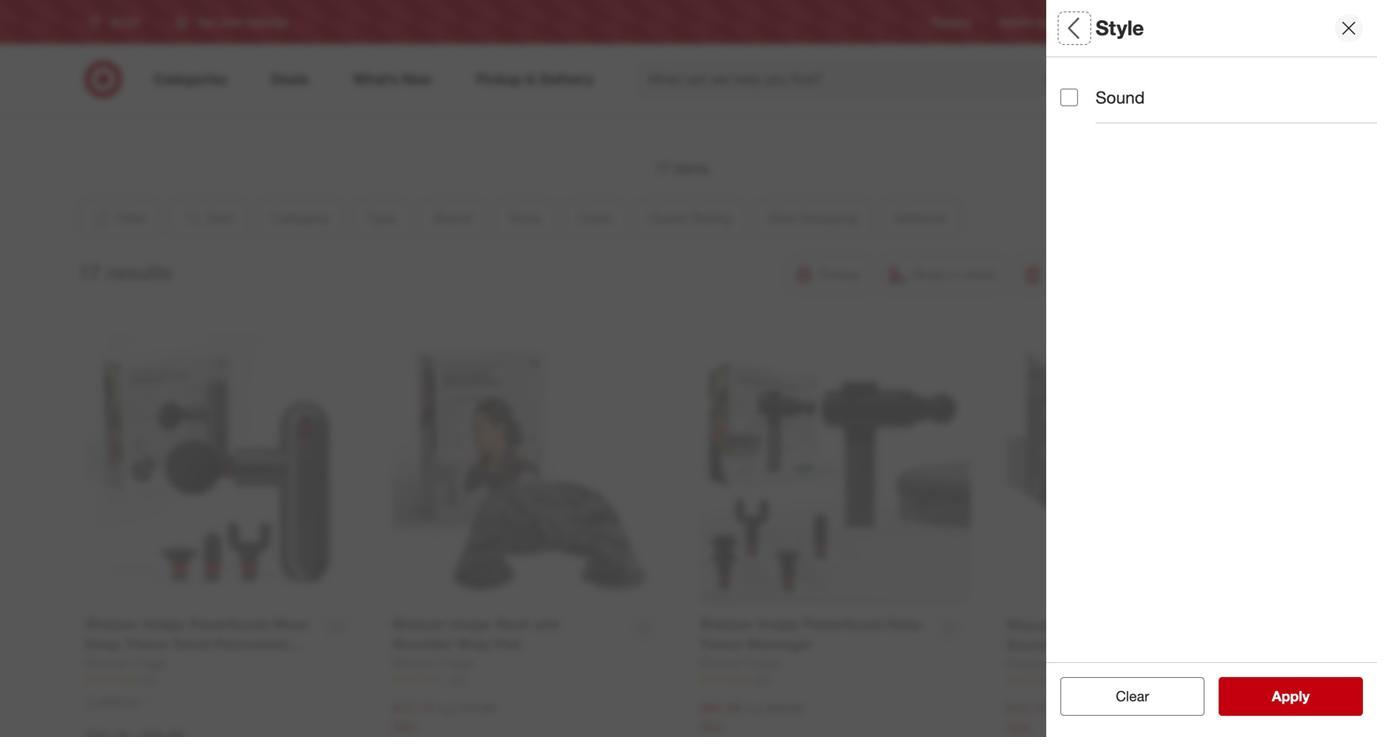 Task type: vqa. For each thing, say whether or not it's contained in the screenshot.
James
no



Task type: locate. For each thing, give the bounding box(es) containing it.
see
[[1254, 688, 1279, 706]]

$14.99 down 144
[[460, 701, 497, 717]]

reg down 231
[[745, 701, 763, 717]]

weekly ad
[[1000, 15, 1050, 29]]

1 horizontal spatial $14.99
[[1074, 702, 1111, 717]]

$12.74 reg $14.99 sale down 146
[[1007, 701, 1111, 736]]

results
[[107, 260, 172, 285], [1283, 688, 1329, 706]]

17 items
[[655, 160, 709, 177]]

brand button
[[1061, 54, 1365, 116]]

2 horizontal spatial sale
[[1007, 720, 1031, 736]]

sale
[[392, 720, 416, 735], [699, 720, 724, 735], [1007, 720, 1031, 736]]

results for see results
[[1283, 688, 1329, 706]]

reg inside $84.99 reg $99.99 sale
[[745, 701, 763, 717]]

items
[[675, 160, 709, 177]]

sale inside $84.99 reg $99.99 sale
[[699, 720, 724, 735]]

search
[[1064, 72, 1107, 90]]

0 horizontal spatial 17
[[79, 260, 101, 285]]

clear
[[1108, 688, 1141, 706], [1116, 688, 1150, 706]]

apply
[[1273, 688, 1310, 706]]

redcard
[[1078, 15, 1120, 29]]

1 horizontal spatial reg
[[745, 701, 763, 717]]

$12.74 reg $14.99 sale
[[392, 700, 497, 735], [1007, 701, 1111, 736]]

144 link
[[392, 673, 664, 688]]

231 link
[[699, 673, 971, 688]]

see results button
[[1219, 678, 1364, 717]]

ad
[[1036, 15, 1050, 29]]

$12.74
[[392, 700, 435, 717], [1007, 701, 1049, 718]]

1 horizontal spatial $12.74
[[1007, 701, 1049, 718]]

0 horizontal spatial $12.74
[[392, 700, 435, 717]]

$12.74 reg $14.99 sale for 146
[[1007, 701, 1111, 736]]

146 link
[[1007, 674, 1279, 689]]

$12.74 reg $14.99 sale down 144
[[392, 700, 497, 735]]

reg down 146
[[1052, 702, 1070, 717]]

results inside button
[[1283, 688, 1329, 706]]

0 horizontal spatial $12.74 reg $14.99 sale
[[392, 700, 497, 735]]

17 results
[[79, 260, 172, 285]]

reg
[[438, 701, 456, 717], [745, 701, 763, 717], [1052, 702, 1070, 717]]

$14.99 down 146
[[1074, 702, 1111, 717]]

all filters dialog
[[1047, 0, 1378, 738]]

0 horizontal spatial sale
[[392, 720, 416, 735]]

0 horizontal spatial results
[[107, 260, 172, 285]]

0 vertical spatial results
[[107, 260, 172, 285]]

0 vertical spatial 17
[[655, 160, 671, 177]]

17
[[655, 160, 671, 177], [79, 260, 101, 285]]

1 horizontal spatial sale
[[699, 720, 724, 735]]

sound
[[1096, 87, 1145, 108]]

clear inside clear button
[[1116, 688, 1150, 706]]

reg down 144
[[438, 701, 456, 717]]

$84.99 reg $99.99 sale
[[699, 700, 804, 735]]

2 horizontal spatial reg
[[1052, 702, 1070, 717]]

17 for 17 results
[[79, 260, 101, 285]]

1 vertical spatial 17
[[79, 260, 101, 285]]

115 link
[[85, 673, 357, 688]]

brand
[[1061, 72, 1109, 92]]

0 horizontal spatial reg
[[438, 701, 456, 717]]

1 horizontal spatial 17
[[655, 160, 671, 177]]

0 horizontal spatial $14.99
[[460, 701, 497, 717]]

1 vertical spatial results
[[1283, 688, 1329, 706]]

146
[[1061, 675, 1079, 688]]

clear inside clear all button
[[1108, 688, 1141, 706]]

2 clear from the left
[[1116, 688, 1150, 706]]

1 horizontal spatial results
[[1283, 688, 1329, 706]]

$12.74 for 146
[[1007, 701, 1049, 718]]

$14.99
[[460, 701, 497, 717], [1074, 702, 1111, 717]]

1 horizontal spatial $12.74 reg $14.99 sale
[[1007, 701, 1111, 736]]

clear for clear
[[1116, 688, 1150, 706]]

registry
[[932, 15, 971, 29]]

1 clear from the left
[[1108, 688, 1141, 706]]



Task type: describe. For each thing, give the bounding box(es) containing it.
redcard link
[[1078, 15, 1120, 30]]

clear all button
[[1061, 678, 1205, 717]]

weekly ad link
[[1000, 15, 1050, 30]]

$14.99 for 146
[[1074, 702, 1111, 717]]

$99.99
[[767, 701, 804, 717]]

search button
[[1064, 60, 1107, 102]]

see results
[[1254, 688, 1329, 706]]

sale for 144
[[392, 720, 416, 735]]

231
[[754, 674, 772, 687]]

reg for 231
[[745, 701, 763, 717]]

reg for 146
[[1052, 702, 1070, 717]]

all filters
[[1061, 16, 1146, 40]]

Sound checkbox
[[1061, 89, 1079, 106]]

reg for 144
[[438, 701, 456, 717]]

clear button
[[1061, 678, 1205, 717]]

style
[[1096, 16, 1145, 40]]

$12.74 reg $14.99 sale for 144
[[392, 700, 497, 735]]

all
[[1061, 16, 1085, 40]]

clear for clear all
[[1108, 688, 1141, 706]]

apply button
[[1219, 678, 1364, 717]]

$14.99 for 144
[[460, 701, 497, 717]]

144
[[447, 674, 465, 687]]

results for 17 results
[[107, 260, 172, 285]]

What can we help you find? suggestions appear below search field
[[637, 60, 1077, 99]]

$84.99
[[699, 700, 742, 717]]

registry link
[[932, 15, 971, 30]]

clear all
[[1108, 688, 1159, 706]]

115
[[140, 674, 158, 687]]

sale for 146
[[1007, 720, 1031, 736]]

$12.74 for 144
[[392, 700, 435, 717]]

all
[[1145, 688, 1159, 706]]

filters
[[1091, 16, 1146, 40]]

sale for 231
[[699, 720, 724, 735]]

weekly
[[1000, 15, 1034, 29]]

style dialog
[[1047, 0, 1378, 738]]

17 for 17 items
[[655, 160, 671, 177]]



